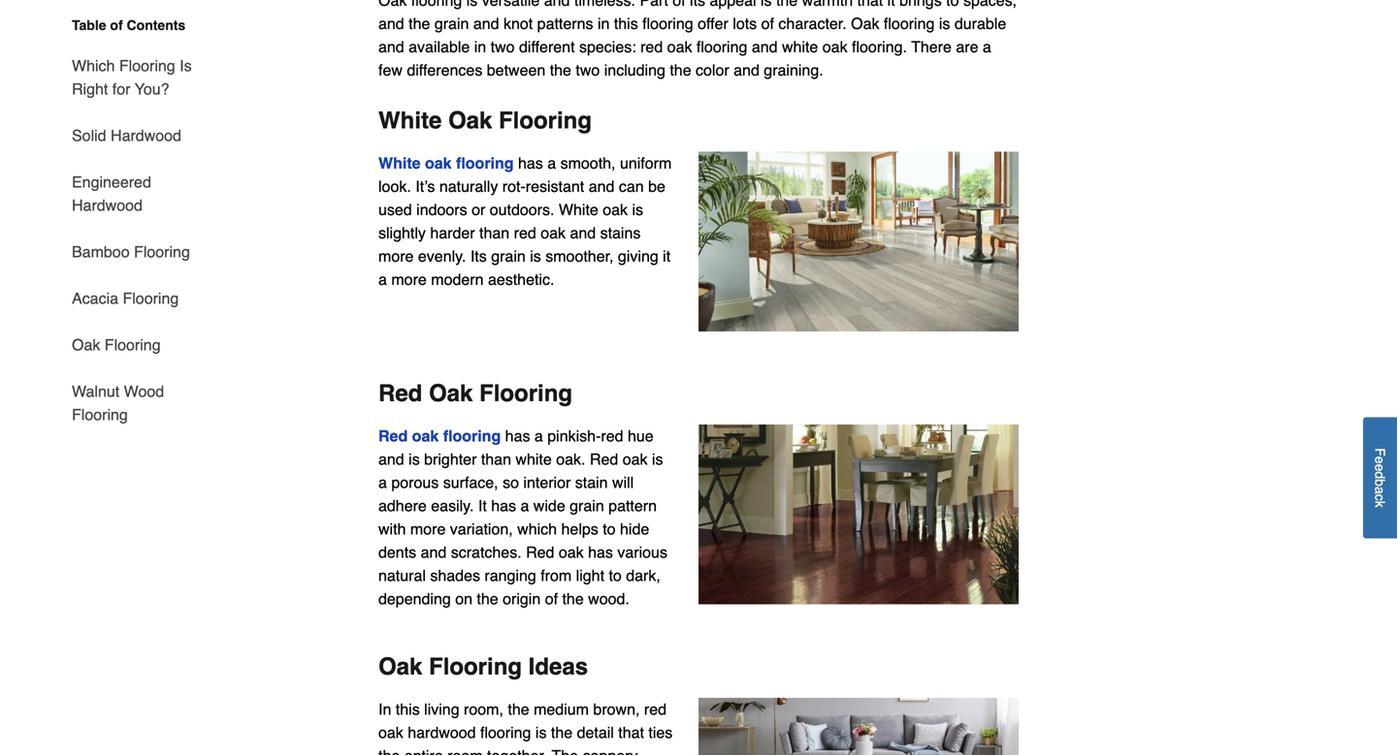 Task type: locate. For each thing, give the bounding box(es) containing it.
white oak flooring link
[[378, 154, 514, 172]]

walnut wood flooring
[[72, 383, 164, 424]]

of down from at the bottom
[[545, 591, 558, 609]]

character.
[[779, 15, 847, 33]]

1 horizontal spatial in
[[598, 15, 610, 33]]

more down evenly.
[[391, 271, 427, 289]]

in
[[598, 15, 610, 33], [474, 38, 486, 56]]

to up the 'wood.'
[[609, 567, 622, 585]]

2 vertical spatial to
[[609, 567, 622, 585]]

that inside oak flooring is versatile and timeless. part of its appeal is the warmth that it brings to spaces, and the grain and knot patterns in this flooring offer lots of character. oak flooring is durable and available in two different species: red oak flooring and white oak flooring. there are a few differences between the two including the color and graining.
[[857, 0, 883, 9]]

hardwood down engineered
[[72, 196, 143, 214]]

the right room,
[[508, 701, 529, 719]]

room,
[[464, 701, 504, 719]]

is down hue
[[652, 451, 663, 469]]

stain
[[575, 474, 608, 492]]

than inside "has a smooth, uniform look. it's naturally rot-resistant and can be used indoors or outdoors. white oak is slightly harder than red oak and stains more evenly. its grain is smoother, giving it a more modern aesthetic."
[[479, 224, 510, 242]]

0 horizontal spatial grain
[[435, 15, 469, 33]]

it
[[888, 0, 895, 9], [663, 247, 671, 265]]

two
[[491, 38, 515, 56], [576, 61, 600, 79]]

smoother,
[[546, 247, 614, 265]]

1 horizontal spatial that
[[857, 0, 883, 9]]

red oak flooring link
[[378, 428, 501, 446]]

the down different on the left top of the page
[[550, 61, 571, 79]]

grain inside "has a smooth, uniform look. it's naturally rot-resistant and can be used indoors or outdoors. white oak is slightly harder than red oak and stains more evenly. its grain is smoother, giving it a more modern aesthetic."
[[491, 247, 526, 265]]

to left hide
[[603, 521, 616, 539]]

has up so
[[505, 428, 530, 446]]

red oak flooring in a dining room with tan chairs, side table, 5-light chandelier and a wood table. image
[[699, 425, 1019, 605]]

than up so
[[481, 451, 511, 469]]

graining.
[[764, 61, 823, 79]]

which
[[517, 521, 557, 539]]

1 vertical spatial than
[[481, 451, 511, 469]]

0 vertical spatial this
[[614, 15, 638, 33]]

versatile
[[482, 0, 540, 9]]

2 vertical spatial grain
[[570, 497, 604, 515]]

a inside button
[[1373, 487, 1388, 495]]

origin
[[503, 591, 541, 609]]

0 vertical spatial that
[[857, 0, 883, 9]]

1 vertical spatial to
[[603, 521, 616, 539]]

that right warmth
[[857, 0, 883, 9]]

is
[[466, 0, 478, 9], [761, 0, 772, 9], [939, 15, 950, 33], [632, 201, 643, 219], [530, 247, 541, 265], [409, 451, 420, 469], [652, 451, 663, 469], [535, 724, 547, 742]]

more down slightly
[[378, 247, 414, 265]]

1 vertical spatial this
[[396, 701, 420, 719]]

a left wide
[[521, 497, 529, 515]]

grain
[[435, 15, 469, 33], [491, 247, 526, 265], [570, 497, 604, 515]]

red up including
[[641, 38, 663, 56]]

grain up aesthetic.
[[491, 247, 526, 265]]

oak up 'few'
[[378, 0, 407, 9]]

to right brings
[[946, 0, 959, 9]]

modern
[[431, 271, 484, 289]]

red
[[641, 38, 663, 56], [514, 224, 536, 242], [601, 428, 623, 446], [644, 701, 667, 719]]

red oak flooring
[[378, 428, 501, 446]]

1 e from the top
[[1373, 457, 1388, 464]]

with
[[378, 521, 406, 539]]

0 horizontal spatial white
[[516, 451, 552, 469]]

solid
[[72, 127, 106, 145]]

white down resistant
[[559, 201, 598, 219]]

flooring inside bamboo flooring link
[[134, 243, 190, 261]]

hardwood
[[111, 127, 181, 145], [72, 196, 143, 214]]

more inside has a pinkish-red hue and is brighter than white oak. red oak is a porous surface, so interior stain will adhere easily. it has a wide grain pattern with more variation, which helps to hide dents and scratches. red oak has various natural shades ranging from light to dark, depending on the origin of the wood.
[[410, 521, 446, 539]]

than up its
[[479, 224, 510, 242]]

pinkish-
[[548, 428, 601, 446]]

shades
[[430, 567, 480, 585]]

0 horizontal spatial this
[[396, 701, 420, 719]]

the
[[776, 0, 798, 9], [409, 15, 430, 33], [550, 61, 571, 79], [670, 61, 691, 79], [477, 591, 498, 609], [562, 591, 584, 609], [508, 701, 529, 719], [551, 724, 573, 742], [378, 748, 400, 756]]

0 vertical spatial more
[[378, 247, 414, 265]]

red up ties
[[644, 701, 667, 719]]

flooring down bamboo flooring link
[[123, 290, 179, 308]]

white down 'few'
[[378, 107, 442, 134]]

white
[[782, 38, 818, 56], [516, 451, 552, 469]]

are
[[956, 38, 979, 56]]

two down species:
[[576, 61, 600, 79]]

this right in at the bottom of the page
[[396, 701, 420, 719]]

wood
[[124, 383, 164, 401]]

1 horizontal spatial two
[[576, 61, 600, 79]]

the right on
[[477, 591, 498, 609]]

has inside "has a smooth, uniform look. it's naturally rot-resistant and can be used indoors or outdoors. white oak is slightly harder than red oak and stains more evenly. its grain is smoother, giving it a more modern aesthetic."
[[518, 154, 543, 172]]

this down timeless.
[[614, 15, 638, 33]]

e up d
[[1373, 457, 1388, 464]]

is
[[180, 57, 192, 75]]

f
[[1373, 449, 1388, 457]]

that down brown,
[[618, 724, 644, 742]]

a living room with white oak flooring, tan sofa, chairs, round table and floor to ceiling windows. image
[[699, 152, 1019, 332]]

flooring inside which flooring is right for you?
[[119, 57, 175, 75]]

there
[[911, 38, 952, 56]]

a inside oak flooring is versatile and timeless. part of its appeal is the warmth that it brings to spaces, and the grain and knot patterns in this flooring offer lots of character. oak flooring is durable and available in two different species: red oak flooring and white oak flooring. there are a few differences between the two including the color and graining.
[[983, 38, 991, 56]]

red down which
[[526, 544, 554, 562]]

1 vertical spatial hardwood
[[72, 196, 143, 214]]

a up adhere
[[378, 474, 387, 492]]

flooring inside acacia flooring link
[[123, 290, 179, 308]]

two up between
[[491, 38, 515, 56]]

2 vertical spatial more
[[410, 521, 446, 539]]

oak up stains
[[603, 201, 628, 219]]

bamboo flooring link
[[72, 229, 190, 276]]

red left hue
[[601, 428, 623, 446]]

which
[[72, 57, 115, 75]]

flooring
[[411, 0, 462, 9], [643, 15, 693, 33], [884, 15, 935, 33], [697, 38, 748, 56], [456, 154, 514, 172], [443, 428, 501, 446], [480, 724, 531, 742]]

has up rot-
[[518, 154, 543, 172]]

oak down in at the bottom of the page
[[378, 724, 403, 742]]

0 vertical spatial two
[[491, 38, 515, 56]]

it's
[[416, 178, 435, 196]]

between
[[487, 61, 546, 79]]

flooring up together.
[[480, 724, 531, 742]]

more
[[378, 247, 414, 265], [391, 271, 427, 289], [410, 521, 446, 539]]

knot
[[504, 15, 533, 33]]

dark,
[[626, 567, 661, 585]]

flooring up available
[[411, 0, 462, 9]]

adhere
[[378, 497, 427, 515]]

white up graining.
[[782, 38, 818, 56]]

a right are
[[983, 38, 991, 56]]

oak down the acacia
[[72, 336, 100, 354]]

oak down helps
[[559, 544, 584, 562]]

grain down stain
[[570, 497, 604, 515]]

of right the table
[[110, 17, 123, 33]]

brings
[[900, 0, 942, 9]]

species:
[[579, 38, 636, 56]]

oak up smoother,
[[541, 224, 566, 242]]

hardwood down "you?"
[[111, 127, 181, 145]]

0 horizontal spatial it
[[663, 247, 671, 265]]

white for white oak flooring
[[378, 154, 421, 172]]

look.
[[378, 178, 411, 196]]

ties
[[649, 724, 673, 742]]

the down from at the bottom
[[562, 591, 584, 609]]

0 horizontal spatial in
[[474, 38, 486, 56]]

oak flooring
[[72, 336, 161, 354]]

flooring inside walnut wood flooring
[[72, 406, 128, 424]]

it left brings
[[888, 0, 895, 9]]

slightly
[[378, 224, 426, 242]]

than inside has a pinkish-red hue and is brighter than white oak. red oak is a porous surface, so interior stain will adhere easily. it has a wide grain pattern with more variation, which helps to hide dents and scratches. red oak has various natural shades ranging from light to dark, depending on the origin of the wood.
[[481, 451, 511, 469]]

2 vertical spatial white
[[559, 201, 598, 219]]

available
[[409, 38, 470, 56]]

that
[[857, 0, 883, 9], [618, 724, 644, 742]]

1 horizontal spatial white
[[782, 38, 818, 56]]

red down outdoors.
[[514, 224, 536, 242]]

red inside "has a smooth, uniform look. it's naturally rot-resistant and can be used indoors or outdoors. white oak is slightly harder than red oak and stains more evenly. its grain is smoother, giving it a more modern aesthetic."
[[514, 224, 536, 242]]

detail
[[577, 724, 614, 742]]

offer
[[698, 15, 729, 33]]

1 vertical spatial that
[[618, 724, 644, 742]]

in down timeless.
[[598, 15, 610, 33]]

1 horizontal spatial this
[[614, 15, 638, 33]]

the left color
[[670, 61, 691, 79]]

red up stain
[[590, 451, 618, 469]]

0 vertical spatial white
[[782, 38, 818, 56]]

oak up brighter
[[412, 428, 439, 446]]

of inside has a pinkish-red hue and is brighter than white oak. red oak is a porous surface, so interior stain will adhere easily. it has a wide grain pattern with more variation, which helps to hide dents and scratches. red oak has various natural shades ranging from light to dark, depending on the origin of the wood.
[[545, 591, 558, 609]]

1 vertical spatial white
[[378, 154, 421, 172]]

e up b
[[1373, 464, 1388, 472]]

0 vertical spatial white
[[378, 107, 442, 134]]

in right available
[[474, 38, 486, 56]]

white up look.
[[378, 154, 421, 172]]

is up there on the right of the page
[[939, 15, 950, 33]]

is right appeal
[[761, 0, 772, 9]]

white up interior
[[516, 451, 552, 469]]

it right giving
[[663, 247, 671, 265]]

1 vertical spatial two
[[576, 61, 600, 79]]

1 horizontal spatial grain
[[491, 247, 526, 265]]

e
[[1373, 457, 1388, 464], [1373, 464, 1388, 472]]

k
[[1373, 501, 1388, 508]]

0 vertical spatial than
[[479, 224, 510, 242]]

more down easily.
[[410, 521, 446, 539]]

flooring up 'acacia flooring'
[[134, 243, 190, 261]]

2 horizontal spatial grain
[[570, 497, 604, 515]]

0 vertical spatial grain
[[435, 15, 469, 33]]

oak down hue
[[623, 451, 648, 469]]

1 vertical spatial white
[[516, 451, 552, 469]]

ranging
[[485, 567, 536, 585]]

a up the k
[[1373, 487, 1388, 495]]

than
[[479, 224, 510, 242], [481, 451, 511, 469]]

0 vertical spatial to
[[946, 0, 959, 9]]

grain inside has a pinkish-red hue and is brighter than white oak. red oak is a porous surface, so interior stain will adhere easily. it has a wide grain pattern with more variation, which helps to hide dents and scratches. red oak has various natural shades ranging from light to dark, depending on the origin of the wood.
[[570, 497, 604, 515]]

0 horizontal spatial that
[[618, 724, 644, 742]]

1 horizontal spatial it
[[888, 0, 895, 9]]

table
[[72, 17, 106, 33]]

a living room with medium brown red oak floors, modern style couch and gold decor and accents. image
[[699, 699, 1019, 756]]

flooring down acacia flooring link
[[105, 336, 161, 354]]

oak
[[378, 0, 407, 9], [851, 15, 880, 33], [448, 107, 492, 134], [72, 336, 100, 354], [429, 381, 473, 407], [378, 654, 422, 681]]

0 vertical spatial it
[[888, 0, 895, 9]]

is up together.
[[535, 724, 547, 742]]

and
[[544, 0, 570, 9], [378, 15, 404, 33], [473, 15, 499, 33], [378, 38, 404, 56], [752, 38, 778, 56], [734, 61, 760, 79], [589, 178, 615, 196], [570, 224, 596, 242], [378, 451, 404, 469], [421, 544, 447, 562]]

walnut wood flooring link
[[72, 369, 202, 427]]

1 vertical spatial it
[[663, 247, 671, 265]]

oak down character.
[[823, 38, 848, 56]]

giving
[[618, 247, 659, 265]]

bamboo
[[72, 243, 130, 261]]

oak
[[667, 38, 692, 56], [823, 38, 848, 56], [425, 154, 452, 172], [603, 201, 628, 219], [541, 224, 566, 242], [412, 428, 439, 446], [623, 451, 648, 469], [559, 544, 584, 562], [378, 724, 403, 742]]

of
[[673, 0, 686, 9], [761, 15, 774, 33], [110, 17, 123, 33], [545, 591, 558, 609]]

a up resistant
[[547, 154, 556, 172]]

the up available
[[409, 15, 430, 33]]

rot-
[[502, 178, 526, 196]]

flooring up "you?"
[[119, 57, 175, 75]]

oak up it's
[[425, 154, 452, 172]]

of left its
[[673, 0, 686, 9]]

1 vertical spatial grain
[[491, 247, 526, 265]]

it inside oak flooring is versatile and timeless. part of its appeal is the warmth that it brings to spaces, and the grain and knot patterns in this flooring offer lots of character. oak flooring is durable and available in two different species: red oak flooring and white oak flooring. there are a few differences between the two including the color and graining.
[[888, 0, 895, 9]]

hardwood inside engineered hardwood
[[72, 196, 143, 214]]

flooring up room,
[[429, 654, 522, 681]]

flooring down walnut
[[72, 406, 128, 424]]

grain up available
[[435, 15, 469, 33]]

used
[[378, 201, 412, 219]]

resistant
[[526, 178, 584, 196]]

that inside in this living room, the medium brown, red oak hardwood flooring is the detail that ties the entire room together. the coppe
[[618, 724, 644, 742]]

oak up white oak flooring
[[448, 107, 492, 134]]

0 vertical spatial hardwood
[[111, 127, 181, 145]]

flooring
[[119, 57, 175, 75], [499, 107, 592, 134], [134, 243, 190, 261], [123, 290, 179, 308], [105, 336, 161, 354], [479, 381, 572, 407], [72, 406, 128, 424], [429, 654, 522, 681]]

oak flooring ideas
[[378, 654, 588, 681]]



Task type: describe. For each thing, give the bounding box(es) containing it.
can
[[619, 178, 644, 196]]

flooring inside oak flooring link
[[105, 336, 161, 354]]

wide
[[533, 497, 565, 515]]

flooring.
[[852, 38, 907, 56]]

oak up in at the bottom of the page
[[378, 654, 422, 681]]

this inside oak flooring is versatile and timeless. part of its appeal is the warmth that it brings to spaces, and the grain and knot patterns in this flooring offer lots of character. oak flooring is durable and available in two different species: red oak flooring and white oak flooring. there are a few differences between the two including the color and graining.
[[614, 15, 638, 33]]

f e e d b a c k button
[[1363, 418, 1397, 539]]

warmth
[[802, 0, 853, 9]]

on
[[455, 591, 473, 609]]

durable
[[955, 15, 1006, 33]]

engineered hardwood
[[72, 173, 151, 214]]

brown,
[[593, 701, 640, 719]]

hardwood
[[408, 724, 476, 742]]

walnut
[[72, 383, 120, 401]]

red oak flooring
[[378, 381, 572, 407]]

will
[[612, 474, 634, 492]]

hardwood for engineered hardwood
[[72, 196, 143, 214]]

acacia flooring link
[[72, 276, 179, 322]]

white inside has a pinkish-red hue and is brighter than white oak. red oak is a porous surface, so interior stain will adhere easily. it has a wide grain pattern with more variation, which helps to hide dents and scratches. red oak has various natural shades ranging from light to dark, depending on the origin of the wood.
[[516, 451, 552, 469]]

is up aesthetic.
[[530, 247, 541, 265]]

engineered hardwood link
[[72, 159, 202, 229]]

for
[[112, 80, 130, 98]]

patterns
[[537, 15, 593, 33]]

hide
[[620, 521, 649, 539]]

medium
[[534, 701, 589, 719]]

has right it
[[491, 497, 516, 515]]

or
[[472, 201, 485, 219]]

red up red oak flooring link
[[378, 381, 422, 407]]

grain inside oak flooring is versatile and timeless. part of its appeal is the warmth that it brings to spaces, and the grain and knot patterns in this flooring offer lots of character. oak flooring is durable and available in two different species: red oak flooring and white oak flooring. there are a few differences between the two including the color and graining.
[[435, 15, 469, 33]]

which flooring is right for you?
[[72, 57, 192, 98]]

aesthetic.
[[488, 271, 554, 289]]

b
[[1373, 480, 1388, 487]]

scratches.
[[451, 544, 522, 562]]

flooring down offer at the top of the page
[[697, 38, 748, 56]]

uniform
[[620, 154, 672, 172]]

hardwood for solid hardwood
[[111, 127, 181, 145]]

in this living room, the medium brown, red oak hardwood flooring is the detail that ties the entire room together. the coppe
[[378, 701, 674, 756]]

bamboo flooring
[[72, 243, 190, 261]]

surface,
[[443, 474, 498, 492]]

dents
[[378, 544, 416, 562]]

evenly.
[[418, 247, 466, 265]]

the
[[552, 748, 578, 756]]

differences
[[407, 61, 483, 79]]

from
[[541, 567, 572, 585]]

including
[[604, 61, 666, 79]]

oak inside table of contents element
[[72, 336, 100, 354]]

you?
[[135, 80, 169, 98]]

so
[[503, 474, 519, 492]]

contents
[[127, 17, 186, 33]]

oak up red oak flooring
[[429, 381, 473, 407]]

oak.
[[556, 451, 586, 469]]

red inside has a pinkish-red hue and is brighter than white oak. red oak is a porous surface, so interior stain will adhere easily. it has a wide grain pattern with more variation, which helps to hide dents and scratches. red oak has various natural shades ranging from light to dark, depending on the origin of the wood.
[[601, 428, 623, 446]]

in
[[378, 701, 391, 719]]

is down can
[[632, 201, 643, 219]]

acacia
[[72, 290, 118, 308]]

living
[[424, 701, 460, 719]]

the up 'the'
[[551, 724, 573, 742]]

together.
[[487, 748, 548, 756]]

be
[[648, 178, 666, 196]]

color
[[696, 61, 729, 79]]

flooring down brings
[[884, 15, 935, 33]]

stains
[[600, 224, 641, 242]]

oak up flooring.
[[851, 15, 880, 33]]

is up 'porous'
[[409, 451, 420, 469]]

flooring up naturally
[[456, 154, 514, 172]]

outdoors.
[[490, 201, 554, 219]]

harder
[[430, 224, 475, 242]]

right
[[72, 80, 108, 98]]

oak down its
[[667, 38, 692, 56]]

smooth,
[[560, 154, 616, 172]]

variation,
[[450, 521, 513, 539]]

c
[[1373, 495, 1388, 501]]

lots
[[733, 15, 757, 33]]

flooring up brighter
[[443, 428, 501, 446]]

to inside oak flooring is versatile and timeless. part of its appeal is the warmth that it brings to spaces, and the grain and knot patterns in this flooring offer lots of character. oak flooring is durable and available in two different species: red oak flooring and white oak flooring. there are a few differences between the two including the color and graining.
[[946, 0, 959, 9]]

hue
[[628, 428, 654, 446]]

red inside oak flooring is versatile and timeless. part of its appeal is the warmth that it brings to spaces, and the grain and knot patterns in this flooring offer lots of character. oak flooring is durable and available in two different species: red oak flooring and white oak flooring. there are a few differences between the two including the color and graining.
[[641, 38, 663, 56]]

f e e d b a c k
[[1373, 449, 1388, 508]]

porous
[[391, 474, 439, 492]]

red inside in this living room, the medium brown, red oak hardwood flooring is the detail that ties the entire room together. the coppe
[[644, 701, 667, 719]]

different
[[519, 38, 575, 56]]

0 vertical spatial in
[[598, 15, 610, 33]]

white inside "has a smooth, uniform look. it's naturally rot-resistant and can be used indoors or outdoors. white oak is slightly harder than red oak and stains more evenly. its grain is smoother, giving it a more modern aesthetic."
[[559, 201, 598, 219]]

ideas
[[529, 654, 588, 681]]

0 horizontal spatial two
[[491, 38, 515, 56]]

oak flooring link
[[72, 322, 161, 369]]

the up character.
[[776, 0, 798, 9]]

acacia flooring
[[72, 290, 179, 308]]

depending
[[378, 591, 451, 609]]

white inside oak flooring is versatile and timeless. part of its appeal is the warmth that it brings to spaces, and the grain and knot patterns in this flooring offer lots of character. oak flooring is durable and available in two different species: red oak flooring and white oak flooring. there are a few differences between the two including the color and graining.
[[782, 38, 818, 56]]

brighter
[[424, 451, 477, 469]]

engineered
[[72, 173, 151, 191]]

1 vertical spatial in
[[474, 38, 486, 56]]

flooring down part
[[643, 15, 693, 33]]

flooring inside in this living room, the medium brown, red oak hardwood flooring is the detail that ties the entire room together. the coppe
[[480, 724, 531, 742]]

interior
[[523, 474, 571, 492]]

its
[[470, 247, 487, 265]]

indoors
[[416, 201, 467, 219]]

room
[[447, 748, 483, 756]]

a left pinkish-
[[535, 428, 543, 446]]

1 vertical spatial more
[[391, 271, 427, 289]]

is left versatile on the left of the page
[[466, 0, 478, 9]]

entire
[[404, 748, 443, 756]]

which flooring is right for you? link
[[72, 43, 202, 113]]

it inside "has a smooth, uniform look. it's naturally rot-resistant and can be used indoors or outdoors. white oak is slightly harder than red oak and stains more evenly. its grain is smoother, giving it a more modern aesthetic."
[[663, 247, 671, 265]]

it
[[478, 497, 487, 515]]

a down slightly
[[378, 271, 387, 289]]

oak inside in this living room, the medium brown, red oak hardwood flooring is the detail that ties the entire room together. the coppe
[[378, 724, 403, 742]]

solid hardwood
[[72, 127, 181, 145]]

easily.
[[431, 497, 474, 515]]

flooring down between
[[499, 107, 592, 134]]

solid hardwood link
[[72, 113, 181, 159]]

the left entire
[[378, 748, 400, 756]]

flooring up pinkish-
[[479, 381, 572, 407]]

light
[[576, 567, 605, 585]]

is inside in this living room, the medium brown, red oak hardwood flooring is the detail that ties the entire room together. the coppe
[[535, 724, 547, 742]]

this inside in this living room, the medium brown, red oak hardwood flooring is the detail that ties the entire room together. the coppe
[[396, 701, 420, 719]]

red up 'porous'
[[378, 428, 408, 446]]

has up the light
[[588, 544, 613, 562]]

wood.
[[588, 591, 630, 609]]

appeal
[[710, 0, 756, 9]]

various
[[617, 544, 668, 562]]

naturally
[[439, 178, 498, 196]]

2 e from the top
[[1373, 464, 1388, 472]]

table of contents element
[[56, 16, 202, 427]]

of right lots
[[761, 15, 774, 33]]

few
[[378, 61, 403, 79]]

white oak flooring
[[378, 107, 592, 134]]

table of contents
[[72, 17, 186, 33]]

white for white oak flooring
[[378, 107, 442, 134]]



Task type: vqa. For each thing, say whether or not it's contained in the screenshot.
Chat Invite Button Image
no



